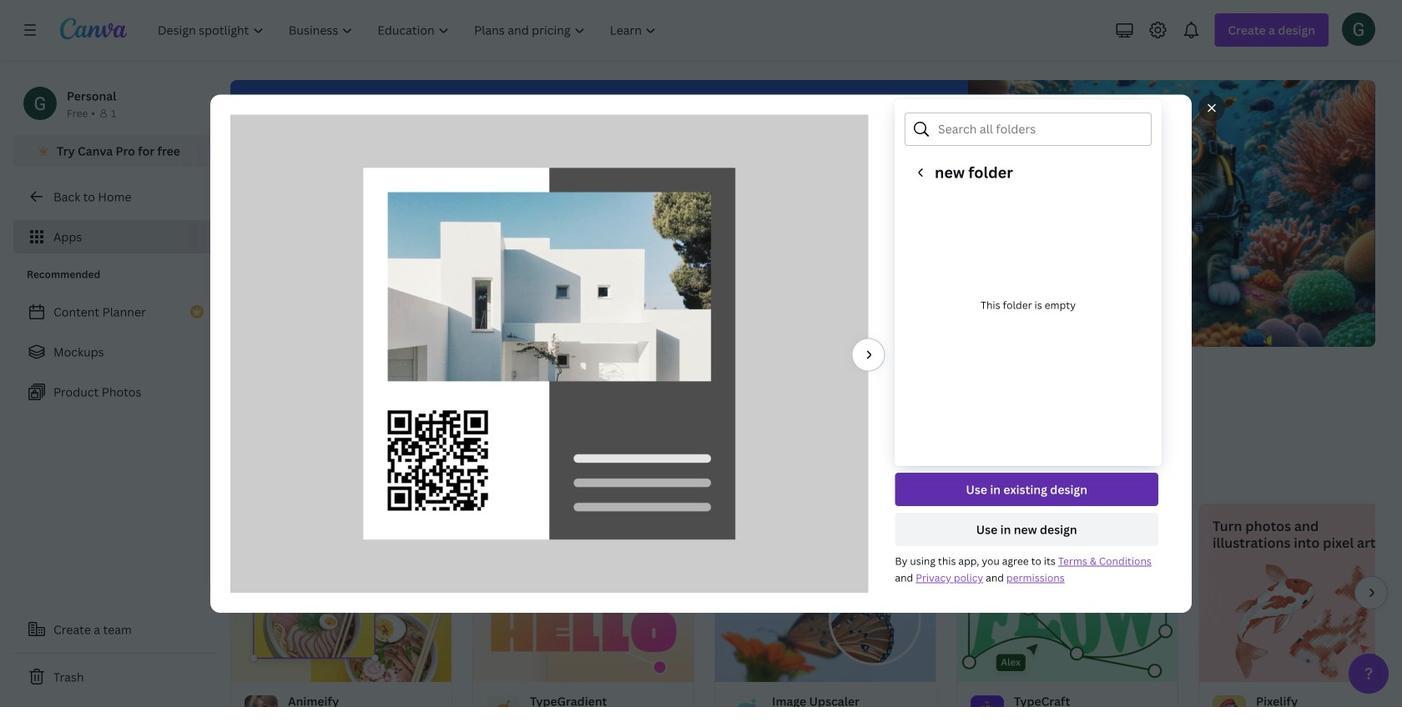 Task type: vqa. For each thing, say whether or not it's contained in the screenshot.
design
no



Task type: locate. For each thing, give the bounding box(es) containing it.
Input field to search for apps search field
[[264, 361, 520, 393]]

typecraft image
[[958, 565, 1178, 683]]

list
[[13, 296, 217, 409]]

typegradient image
[[473, 565, 694, 683]]

animeify image
[[231, 565, 452, 683]]

an image with a cursor next to a text box containing the prompt "a cat going scuba diving" to generate an image. the generated image of a cat doing scuba diving is behind the text box. image
[[901, 80, 1376, 347]]

top level navigation element
[[147, 13, 671, 47]]



Task type: describe. For each thing, give the bounding box(es) containing it.
Search all folders search field
[[938, 114, 1141, 145]]

pixelify image
[[1200, 565, 1402, 683]]

image upscaler image
[[715, 565, 936, 683]]



